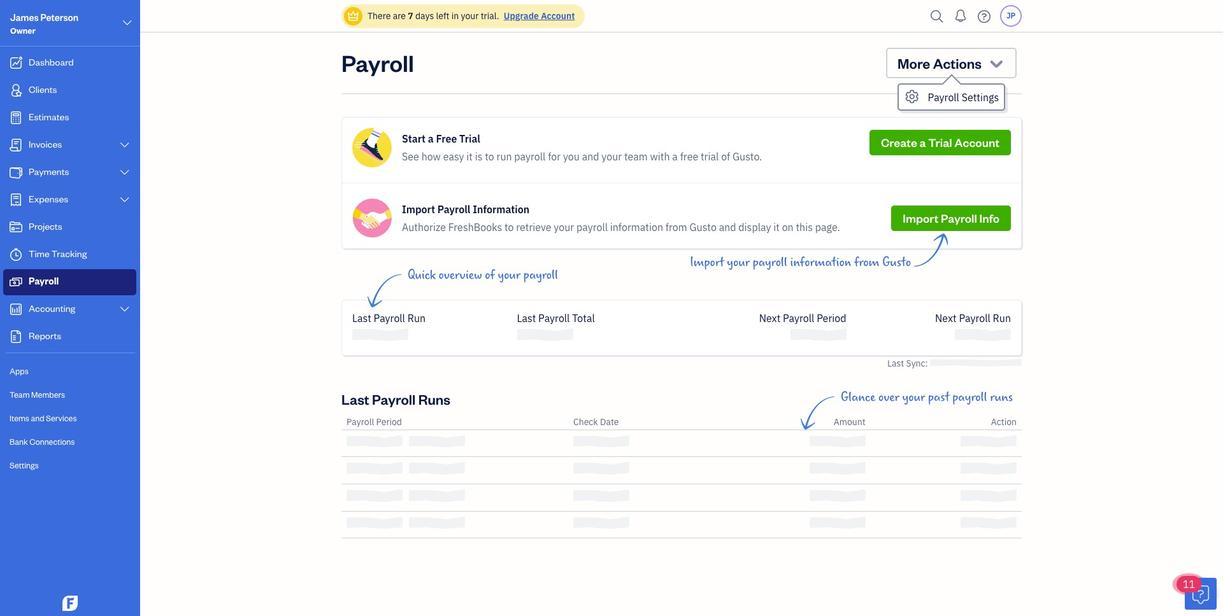 Task type: describe. For each thing, give the bounding box(es) containing it.
upgrade account link
[[501, 10, 575, 22]]

payroll inside import payroll information authorize freshbooks to retrieve your payroll information from gusto and display it on this page.
[[438, 203, 471, 216]]

1 vertical spatial from
[[855, 256, 880, 270]]

easy
[[443, 150, 464, 163]]

search image
[[927, 7, 948, 26]]

are
[[393, 10, 406, 22]]

1 horizontal spatial gusto
[[883, 256, 911, 270]]

crown image
[[347, 9, 360, 23]]

it inside import payroll information authorize freshbooks to retrieve your payroll information from gusto and display it on this page.
[[774, 221, 780, 234]]

client image
[[8, 84, 24, 97]]

check
[[574, 417, 598, 428]]

for
[[548, 150, 561, 163]]

payroll settings
[[928, 91, 999, 104]]

import for import payroll info
[[903, 211, 939, 226]]

there are 7 days left in your trial. upgrade account
[[368, 10, 575, 22]]

items and services link
[[3, 408, 136, 430]]

dashboard link
[[3, 50, 136, 76]]

to inside import payroll information authorize freshbooks to retrieve your payroll information from gusto and display it on this page.
[[505, 221, 514, 234]]

total
[[572, 312, 595, 325]]

owner
[[10, 25, 36, 36]]

information
[[473, 203, 530, 216]]

this
[[796, 221, 813, 234]]

settings inside 'link'
[[962, 91, 999, 104]]

payroll right past
[[953, 390, 987, 405]]

expenses
[[29, 193, 68, 205]]

import payroll information authorize freshbooks to retrieve your payroll information from gusto and display it on this page.
[[402, 203, 840, 234]]

amount
[[834, 417, 866, 428]]

go to help image
[[974, 7, 995, 26]]

estimates link
[[3, 105, 136, 131]]

time tracking
[[29, 248, 87, 260]]

quick overview of your payroll
[[408, 268, 558, 283]]

payment image
[[8, 166, 24, 179]]

start a free trial see how easy it is to run payroll for you and your team with a free trial of gusto.
[[402, 133, 762, 163]]

run
[[497, 150, 512, 163]]

retrieve
[[516, 221, 552, 234]]

next for next payroll period
[[759, 312, 781, 325]]

your inside start a free trial see how easy it is to run payroll for you and your team with a free trial of gusto.
[[602, 150, 622, 163]]

run for last payroll run
[[408, 312, 426, 325]]

bank
[[10, 437, 28, 447]]

import your payroll information from gusto
[[690, 256, 911, 270]]

invoices
[[29, 138, 62, 150]]

last for last payroll runs
[[342, 390, 369, 408]]

payments link
[[3, 160, 136, 186]]

runs
[[990, 390, 1013, 405]]

resource center badge image
[[1185, 579, 1217, 610]]

chevron large down image for accounting
[[119, 305, 131, 315]]

import payroll info button
[[892, 206, 1011, 231]]

notifications image
[[951, 3, 971, 29]]

payroll inside start a free trial see how easy it is to run payroll for you and your team with a free trial of gusto.
[[514, 150, 546, 163]]

payroll inside import payroll information authorize freshbooks to retrieve your payroll information from gusto and display it on this page.
[[577, 221, 608, 234]]

estimate image
[[8, 112, 24, 124]]

jp
[[1007, 11, 1016, 20]]

next for next payroll run
[[935, 312, 957, 325]]

create a trial account button
[[870, 130, 1011, 155]]

and inside start a free trial see how easy it is to run payroll for you and your team with a free trial of gusto.
[[582, 150, 599, 163]]

authorize
[[402, 221, 446, 234]]

you
[[563, 150, 580, 163]]

a for start
[[428, 133, 434, 145]]

past
[[928, 390, 950, 405]]

last sync :
[[888, 358, 930, 369]]

items and services
[[10, 414, 77, 424]]

settings inside "link"
[[10, 461, 39, 471]]

free
[[680, 150, 699, 163]]

create a trial account
[[881, 135, 1000, 150]]

11 button
[[1177, 577, 1217, 610]]

upgrade
[[504, 10, 539, 22]]

accounting link
[[3, 297, 136, 323]]

page.
[[815, 221, 840, 234]]

payroll period
[[347, 417, 402, 428]]

more actions button
[[886, 48, 1017, 78]]

is
[[475, 150, 483, 163]]

glance
[[841, 390, 876, 405]]

quick
[[408, 268, 436, 283]]

reports
[[29, 330, 61, 342]]

last payroll run
[[352, 312, 426, 325]]

there
[[368, 10, 391, 22]]

days
[[415, 10, 434, 22]]

payroll inside 'main' element
[[29, 275, 59, 287]]

tracking
[[51, 248, 87, 260]]

create
[[881, 135, 918, 150]]

on
[[782, 221, 794, 234]]

more
[[898, 54, 931, 72]]

project image
[[8, 221, 24, 234]]

start
[[402, 133, 426, 145]]

payroll link
[[3, 270, 136, 296]]

projects
[[29, 220, 62, 233]]

to inside start a free trial see how easy it is to run payroll for you and your team with a free trial of gusto.
[[485, 150, 494, 163]]

action
[[991, 417, 1017, 428]]

payroll settings link
[[899, 85, 1004, 110]]

from inside import payroll information authorize freshbooks to retrieve your payroll information from gusto and display it on this page.
[[666, 221, 687, 234]]

payments
[[29, 166, 69, 178]]

0 horizontal spatial account
[[541, 10, 575, 22]]

apps
[[10, 366, 29, 377]]

accounting
[[29, 303, 75, 315]]

estimates
[[29, 111, 69, 123]]



Task type: locate. For each thing, give the bounding box(es) containing it.
and right you
[[582, 150, 599, 163]]

1 vertical spatial settings
[[10, 461, 39, 471]]

0 vertical spatial gusto
[[690, 221, 717, 234]]

report image
[[8, 331, 24, 343]]

:
[[926, 358, 928, 369]]

money image
[[8, 276, 24, 289]]

period
[[817, 312, 847, 325], [376, 417, 402, 428]]

and left display
[[719, 221, 736, 234]]

information inside import payroll information authorize freshbooks to retrieve your payroll information from gusto and display it on this page.
[[610, 221, 663, 234]]

trial.
[[481, 10, 499, 22]]

in
[[452, 10, 459, 22]]

check date
[[574, 417, 619, 428]]

chart image
[[8, 303, 24, 316]]

over
[[879, 390, 900, 405]]

of inside start a free trial see how easy it is to run payroll for you and your team with a free trial of gusto.
[[721, 150, 730, 163]]

next payroll run
[[935, 312, 1011, 325]]

1 horizontal spatial from
[[855, 256, 880, 270]]

gusto
[[690, 221, 717, 234], [883, 256, 911, 270]]

0 horizontal spatial next
[[759, 312, 781, 325]]

payroll
[[514, 150, 546, 163], [577, 221, 608, 234], [753, 256, 788, 270], [524, 268, 558, 283], [953, 390, 987, 405]]

a inside button
[[920, 135, 926, 150]]

2 horizontal spatial import
[[903, 211, 939, 226]]

a for create
[[920, 135, 926, 150]]

7
[[408, 10, 413, 22]]

2 run from the left
[[993, 312, 1011, 325]]

0 vertical spatial and
[[582, 150, 599, 163]]

your left team
[[602, 150, 622, 163]]

0 horizontal spatial it
[[467, 150, 473, 163]]

trial inside button
[[929, 135, 952, 150]]

from
[[666, 221, 687, 234], [855, 256, 880, 270]]

1 horizontal spatial and
[[582, 150, 599, 163]]

0 horizontal spatial information
[[610, 221, 663, 234]]

dashboard image
[[8, 57, 24, 69]]

actions
[[933, 54, 982, 72]]

james
[[10, 11, 39, 24]]

1 vertical spatial and
[[719, 221, 736, 234]]

it
[[467, 150, 473, 163], [774, 221, 780, 234]]

clients link
[[3, 78, 136, 104]]

of right trial
[[721, 150, 730, 163]]

your
[[461, 10, 479, 22], [602, 150, 622, 163], [554, 221, 574, 234], [727, 256, 750, 270], [498, 268, 521, 283], [903, 390, 925, 405]]

1 vertical spatial account
[[955, 135, 1000, 150]]

0 vertical spatial it
[[467, 150, 473, 163]]

left
[[436, 10, 450, 22]]

1 horizontal spatial period
[[817, 312, 847, 325]]

0 horizontal spatial of
[[485, 268, 495, 283]]

expense image
[[8, 194, 24, 206]]

projects link
[[3, 215, 136, 241]]

info
[[980, 211, 1000, 226]]

with
[[650, 150, 670, 163]]

0 horizontal spatial settings
[[10, 461, 39, 471]]

your down display
[[727, 256, 750, 270]]

settings
[[962, 91, 999, 104], [10, 461, 39, 471]]

2 horizontal spatial a
[[920, 135, 926, 150]]

reports link
[[3, 324, 136, 350]]

0 horizontal spatial and
[[31, 414, 44, 424]]

payroll down display
[[753, 256, 788, 270]]

chevrondown image
[[988, 54, 1006, 72]]

next
[[759, 312, 781, 325], [935, 312, 957, 325]]

last for last payroll total
[[517, 312, 536, 325]]

chevron large down image for expenses
[[119, 195, 131, 205]]

import for import your payroll information from gusto
[[690, 256, 724, 270]]

0 horizontal spatial a
[[428, 133, 434, 145]]

0 horizontal spatial period
[[376, 417, 402, 428]]

0 horizontal spatial run
[[408, 312, 426, 325]]

1 vertical spatial information
[[790, 256, 852, 270]]

items
[[10, 414, 29, 424]]

main element
[[0, 0, 172, 617]]

trial right create
[[929, 135, 952, 150]]

peterson
[[40, 11, 78, 24]]

free
[[436, 133, 457, 145]]

to right is
[[485, 150, 494, 163]]

next payroll period
[[759, 312, 847, 325]]

0 vertical spatial period
[[817, 312, 847, 325]]

more actions
[[898, 54, 982, 72]]

0 horizontal spatial gusto
[[690, 221, 717, 234]]

chevron large down image inside payments link
[[119, 168, 131, 178]]

0 vertical spatial information
[[610, 221, 663, 234]]

invoices link
[[3, 133, 136, 159]]

of
[[721, 150, 730, 163], [485, 268, 495, 283]]

invoice image
[[8, 139, 24, 152]]

team members
[[10, 390, 65, 400]]

1 horizontal spatial information
[[790, 256, 852, 270]]

chevron large down image
[[119, 140, 131, 150]]

last for last payroll run
[[352, 312, 371, 325]]

1 vertical spatial of
[[485, 268, 495, 283]]

1 horizontal spatial trial
[[929, 135, 952, 150]]

payroll left for
[[514, 150, 546, 163]]

0 vertical spatial of
[[721, 150, 730, 163]]

chevron large down image inside expenses link
[[119, 195, 131, 205]]

1 horizontal spatial import
[[690, 256, 724, 270]]

account down payroll settings
[[955, 135, 1000, 150]]

it left on
[[774, 221, 780, 234]]

settings down 'bank'
[[10, 461, 39, 471]]

chevron large down image for payments
[[119, 168, 131, 178]]

0 vertical spatial settings
[[962, 91, 999, 104]]

payroll right retrieve
[[577, 221, 608, 234]]

bank connections link
[[3, 431, 136, 454]]

and inside import payroll information authorize freshbooks to retrieve your payroll information from gusto and display it on this page.
[[719, 221, 736, 234]]

import inside import payroll information authorize freshbooks to retrieve your payroll information from gusto and display it on this page.
[[402, 203, 435, 216]]

0 vertical spatial to
[[485, 150, 494, 163]]

payroll inside 'link'
[[928, 91, 960, 104]]

0 horizontal spatial trial
[[460, 133, 480, 145]]

freshbooks
[[448, 221, 502, 234]]

last
[[352, 312, 371, 325], [517, 312, 536, 325], [888, 358, 904, 369], [342, 390, 369, 408]]

payroll up last payroll total
[[524, 268, 558, 283]]

time
[[29, 248, 50, 260]]

1 horizontal spatial next
[[935, 312, 957, 325]]

trial
[[701, 150, 719, 163]]

1 horizontal spatial run
[[993, 312, 1011, 325]]

0 vertical spatial from
[[666, 221, 687, 234]]

jp button
[[1000, 5, 1022, 27]]

0 horizontal spatial to
[[485, 150, 494, 163]]

apps link
[[3, 361, 136, 383]]

1 horizontal spatial of
[[721, 150, 730, 163]]

freshbooks image
[[60, 596, 80, 612]]

payroll inside button
[[941, 211, 977, 226]]

account right upgrade
[[541, 10, 575, 22]]

display
[[739, 221, 771, 234]]

chevron large down image
[[121, 15, 133, 31], [119, 168, 131, 178], [119, 195, 131, 205], [119, 305, 131, 315]]

your right retrieve
[[554, 221, 574, 234]]

payroll
[[342, 48, 414, 78], [928, 91, 960, 104], [438, 203, 471, 216], [941, 211, 977, 226], [29, 275, 59, 287], [374, 312, 405, 325], [539, 312, 570, 325], [783, 312, 815, 325], [959, 312, 991, 325], [372, 390, 416, 408], [347, 417, 374, 428]]

0 horizontal spatial from
[[666, 221, 687, 234]]

1 vertical spatial gusto
[[883, 256, 911, 270]]

1 next from the left
[[759, 312, 781, 325]]

run for next payroll run
[[993, 312, 1011, 325]]

your inside import payroll information authorize freshbooks to retrieve your payroll information from gusto and display it on this page.
[[554, 221, 574, 234]]

last for last sync :
[[888, 358, 904, 369]]

it inside start a free trial see how easy it is to run payroll for you and your team with a free trial of gusto.
[[467, 150, 473, 163]]

import payroll info
[[903, 211, 1000, 226]]

sync
[[906, 358, 926, 369]]

team members link
[[3, 384, 136, 407]]

account inside button
[[955, 135, 1000, 150]]

your right over
[[903, 390, 925, 405]]

expenses link
[[3, 187, 136, 213]]

your right the overview at the left of the page
[[498, 268, 521, 283]]

2 vertical spatial and
[[31, 414, 44, 424]]

1 horizontal spatial a
[[672, 150, 678, 163]]

trial up is
[[460, 133, 480, 145]]

chevron large down image inside the accounting link
[[119, 305, 131, 315]]

to
[[485, 150, 494, 163], [505, 221, 514, 234]]

trial
[[460, 133, 480, 145], [929, 135, 952, 150]]

information
[[610, 221, 663, 234], [790, 256, 852, 270]]

1 vertical spatial it
[[774, 221, 780, 234]]

1 vertical spatial to
[[505, 221, 514, 234]]

0 vertical spatial account
[[541, 10, 575, 22]]

11
[[1183, 579, 1196, 591]]

timer image
[[8, 249, 24, 261]]

services
[[46, 414, 77, 424]]

account
[[541, 10, 575, 22], [955, 135, 1000, 150]]

1 horizontal spatial it
[[774, 221, 780, 234]]

1 horizontal spatial to
[[505, 221, 514, 234]]

import inside button
[[903, 211, 939, 226]]

a
[[428, 133, 434, 145], [920, 135, 926, 150], [672, 150, 678, 163]]

to down the information
[[505, 221, 514, 234]]

how
[[422, 150, 441, 163]]

runs
[[418, 390, 451, 408]]

import for import payroll information authorize freshbooks to retrieve your payroll information from gusto and display it on this page.
[[402, 203, 435, 216]]

trial inside start a free trial see how easy it is to run payroll for you and your team with a free trial of gusto.
[[460, 133, 480, 145]]

1 vertical spatial period
[[376, 417, 402, 428]]

run
[[408, 312, 426, 325], [993, 312, 1011, 325]]

and right items
[[31, 414, 44, 424]]

gusto inside import payroll information authorize freshbooks to retrieve your payroll information from gusto and display it on this page.
[[690, 221, 717, 234]]

date
[[600, 417, 619, 428]]

of right the overview at the left of the page
[[485, 268, 495, 283]]

2 horizontal spatial and
[[719, 221, 736, 234]]

1 run from the left
[[408, 312, 426, 325]]

glance over your past payroll runs
[[841, 390, 1013, 405]]

bank connections
[[10, 437, 75, 447]]

team
[[624, 150, 648, 163]]

clients
[[29, 83, 57, 96]]

1 horizontal spatial account
[[955, 135, 1000, 150]]

2 next from the left
[[935, 312, 957, 325]]

settings down chevrondown image
[[962, 91, 999, 104]]

members
[[31, 390, 65, 400]]

overview
[[439, 268, 482, 283]]

last payroll total
[[517, 312, 595, 325]]

and inside 'main' element
[[31, 414, 44, 424]]

james peterson owner
[[10, 11, 78, 36]]

connections
[[29, 437, 75, 447]]

settings link
[[3, 455, 136, 477]]

it left is
[[467, 150, 473, 163]]

dashboard
[[29, 56, 74, 68]]

1 horizontal spatial settings
[[962, 91, 999, 104]]

your right in
[[461, 10, 479, 22]]

0 horizontal spatial import
[[402, 203, 435, 216]]



Task type: vqa. For each thing, say whether or not it's contained in the screenshot.
1st 0.00
no



